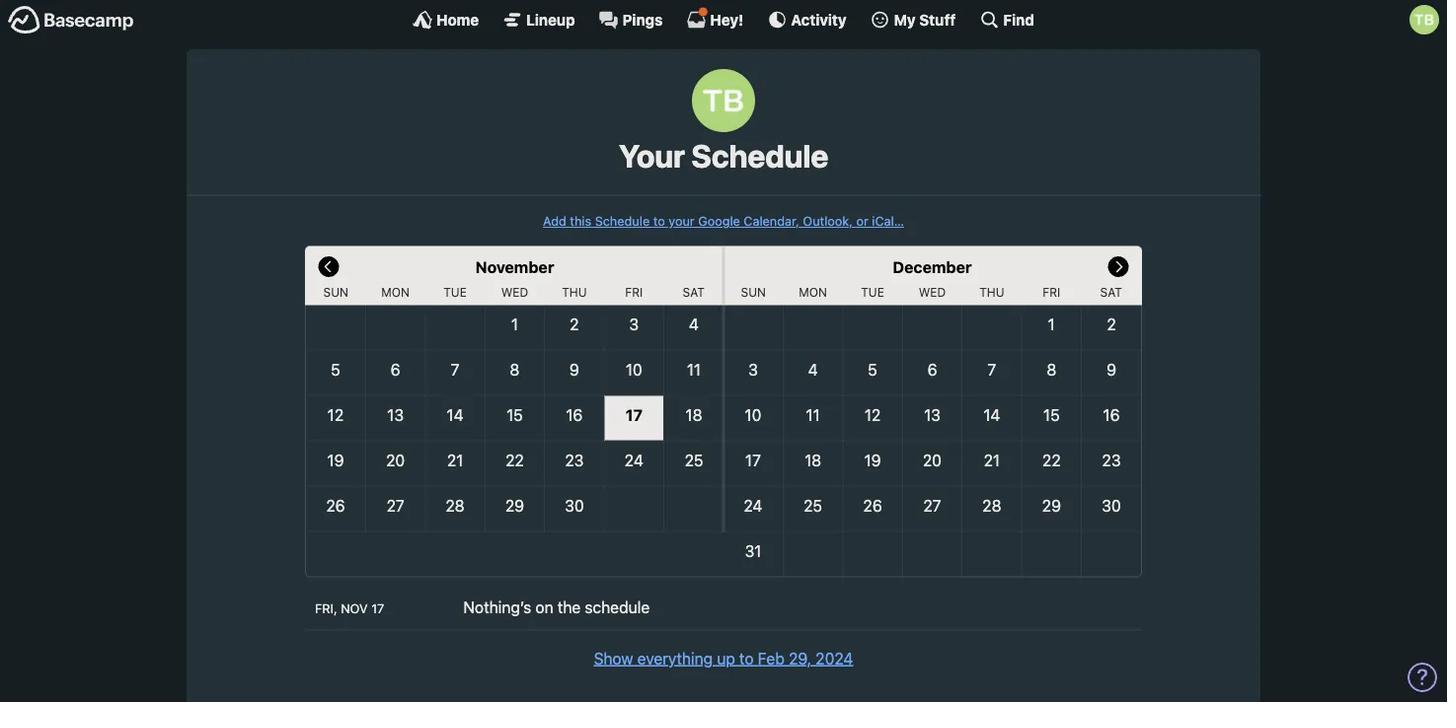 Task type: locate. For each thing, give the bounding box(es) containing it.
thu for november
[[562, 286, 587, 300]]

schedule right this
[[595, 214, 650, 228]]

0 horizontal spatial thu
[[562, 286, 587, 300]]

0 horizontal spatial sat
[[683, 286, 705, 300]]

1 tue from the left
[[444, 286, 467, 300]]

november
[[475, 258, 554, 277]]

lineup link
[[503, 10, 575, 30]]

wed down november
[[501, 286, 528, 300]]

2 fri from the left
[[1043, 286, 1061, 300]]

mon
[[381, 286, 410, 300], [799, 286, 827, 300]]

activity link
[[767, 10, 847, 30]]

2 sat from the left
[[1100, 286, 1123, 300]]

0 vertical spatial schedule
[[692, 137, 829, 175]]

schedule
[[585, 598, 650, 617]]

show        everything      up to        feb 29, 2024
[[594, 650, 854, 669]]

0 horizontal spatial wed
[[501, 286, 528, 300]]

sat for december
[[1100, 286, 1123, 300]]

1 horizontal spatial to
[[739, 650, 754, 669]]

1 vertical spatial schedule
[[595, 214, 650, 228]]

to inside button
[[739, 650, 754, 669]]

1 vertical spatial to
[[739, 650, 754, 669]]

to for feb
[[739, 650, 754, 669]]

to right up at the bottom of the page
[[739, 650, 754, 669]]

0 horizontal spatial tue
[[444, 286, 467, 300]]

1 mon from the left
[[381, 286, 410, 300]]

to for your
[[653, 214, 665, 228]]

add this schedule to your google calendar, outlook, or ical… link
[[543, 214, 904, 228]]

sun for november
[[323, 286, 348, 300]]

1 horizontal spatial sat
[[1100, 286, 1123, 300]]

1 wed from the left
[[501, 286, 528, 300]]

1 fri from the left
[[625, 286, 643, 300]]

0 horizontal spatial sun
[[323, 286, 348, 300]]

activity
[[791, 11, 847, 28]]

nothing's on the schedule
[[463, 598, 650, 617]]

home link
[[413, 10, 479, 30]]

tue
[[444, 286, 467, 300], [861, 286, 885, 300]]

home
[[437, 11, 479, 28]]

tue for december
[[861, 286, 885, 300]]

add
[[543, 214, 567, 228]]

0 horizontal spatial fri
[[625, 286, 643, 300]]

29,
[[789, 650, 812, 669]]

0 horizontal spatial to
[[653, 214, 665, 228]]

2 wed from the left
[[919, 286, 946, 300]]

pings
[[623, 11, 663, 28]]

schedule up the calendar,
[[692, 137, 829, 175]]

1 horizontal spatial sun
[[741, 286, 766, 300]]

your
[[669, 214, 695, 228]]

sat
[[683, 286, 705, 300], [1100, 286, 1123, 300]]

2 thu from the left
[[980, 286, 1005, 300]]

outlook,
[[803, 214, 853, 228]]

sun
[[323, 286, 348, 300], [741, 286, 766, 300]]

wed down december
[[919, 286, 946, 300]]

everything
[[637, 650, 713, 669]]

1 horizontal spatial thu
[[980, 286, 1005, 300]]

tue for november
[[444, 286, 467, 300]]

2 tue from the left
[[861, 286, 885, 300]]

1 sat from the left
[[683, 286, 705, 300]]

switch accounts image
[[8, 5, 134, 36]]

thu
[[562, 286, 587, 300], [980, 286, 1005, 300]]

schedule
[[692, 137, 829, 175], [595, 214, 650, 228]]

1 horizontal spatial wed
[[919, 286, 946, 300]]

1 horizontal spatial schedule
[[692, 137, 829, 175]]

my stuff
[[894, 11, 956, 28]]

nothing's
[[463, 598, 531, 617]]

1 horizontal spatial tue
[[861, 286, 885, 300]]

0 horizontal spatial mon
[[381, 286, 410, 300]]

0 vertical spatial to
[[653, 214, 665, 228]]

calendar,
[[744, 214, 800, 228]]

show        everything      up to        feb 29, 2024 button
[[594, 647, 854, 671]]

1 horizontal spatial mon
[[799, 286, 827, 300]]

mon for december
[[799, 286, 827, 300]]

2 sun from the left
[[741, 286, 766, 300]]

find
[[1004, 11, 1035, 28]]

nov
[[341, 602, 368, 617]]

1 thu from the left
[[562, 286, 587, 300]]

wed
[[501, 286, 528, 300], [919, 286, 946, 300]]

hey! button
[[687, 7, 744, 30]]

1 horizontal spatial fri
[[1043, 286, 1061, 300]]

1 sun from the left
[[323, 286, 348, 300]]

fri
[[625, 286, 643, 300], [1043, 286, 1061, 300]]

2 mon from the left
[[799, 286, 827, 300]]

to left 'your'
[[653, 214, 665, 228]]

to
[[653, 214, 665, 228], [739, 650, 754, 669]]



Task type: vqa. For each thing, say whether or not it's contained in the screenshot.
people on this project element
no



Task type: describe. For each thing, give the bounding box(es) containing it.
17
[[371, 602, 384, 617]]

stuff
[[920, 11, 956, 28]]

ical…
[[872, 214, 904, 228]]

2024
[[816, 650, 854, 669]]

lineup
[[526, 11, 575, 28]]

december
[[893, 258, 972, 277]]

tim burton image
[[1410, 5, 1440, 35]]

sat for november
[[683, 286, 705, 300]]

feb
[[758, 650, 785, 669]]

0 horizontal spatial schedule
[[595, 214, 650, 228]]

the
[[558, 598, 581, 617]]

wed for december
[[919, 286, 946, 300]]

tim burton image
[[692, 69, 755, 132]]

hey!
[[710, 11, 744, 28]]

your schedule
[[619, 137, 829, 175]]

pings button
[[599, 10, 663, 30]]

fri for november
[[625, 286, 643, 300]]

this
[[570, 214, 592, 228]]

wed for november
[[501, 286, 528, 300]]

google
[[698, 214, 740, 228]]

sun for december
[[741, 286, 766, 300]]

show
[[594, 650, 633, 669]]

my
[[894, 11, 916, 28]]

find button
[[980, 10, 1035, 30]]

fri, nov 17
[[315, 602, 384, 617]]

your
[[619, 137, 685, 175]]

fri,
[[315, 602, 337, 617]]

thu for december
[[980, 286, 1005, 300]]

up
[[717, 650, 735, 669]]

fri for december
[[1043, 286, 1061, 300]]

or
[[857, 214, 869, 228]]

my stuff button
[[870, 10, 956, 30]]

on
[[536, 598, 554, 617]]

mon for november
[[381, 286, 410, 300]]

main element
[[0, 0, 1447, 39]]

add this schedule to your google calendar, outlook, or ical…
[[543, 214, 904, 228]]



